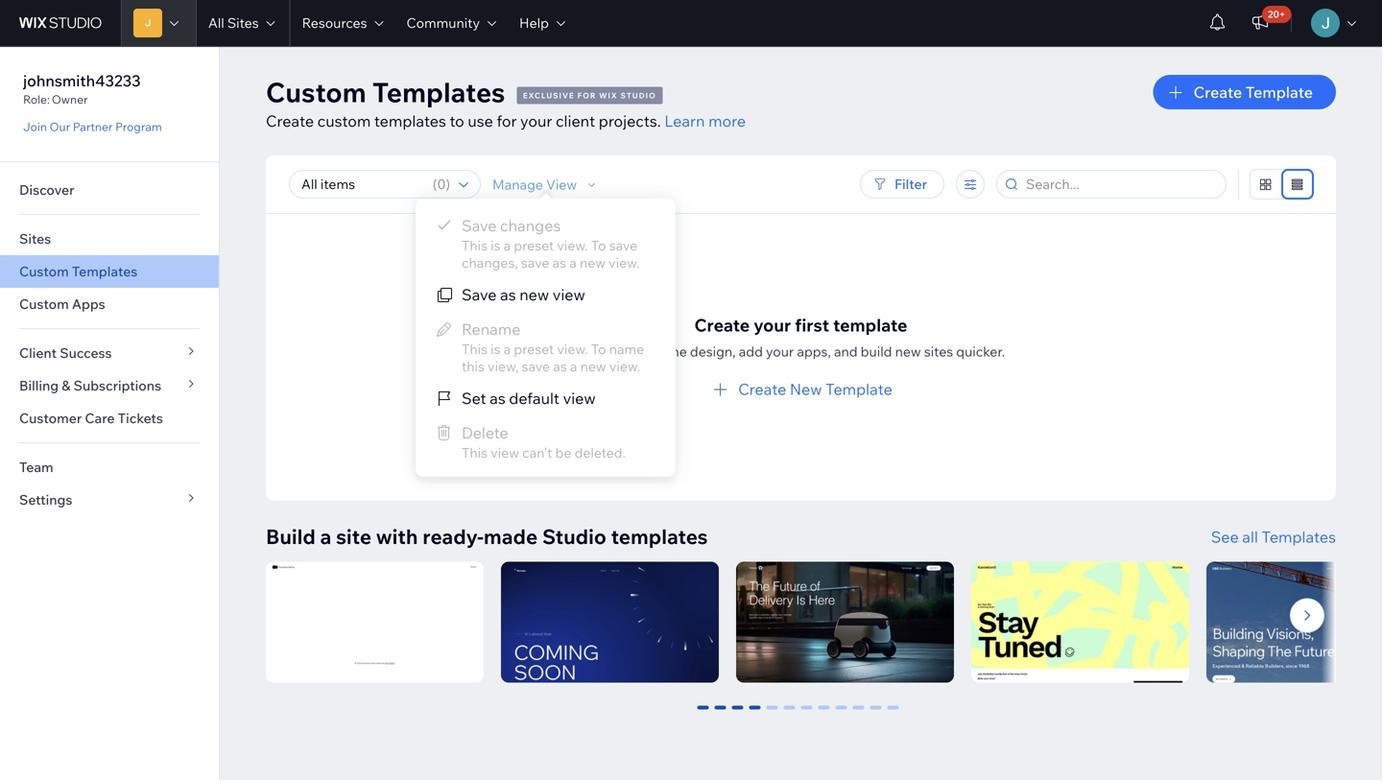 Task type: vqa. For each thing, say whether or not it's contained in the screenshot.
See all Templates Button
yes



Task type: locate. For each thing, give the bounding box(es) containing it.
exclusive
[[523, 91, 575, 100]]

studio
[[620, 91, 656, 100], [542, 524, 606, 549]]

custom inside custom templates link
[[19, 263, 69, 280]]

view inside "button"
[[553, 285, 585, 304]]

new inside rename this is a preset view. to name this view, save as a new view.
[[580, 358, 606, 375]]

0 vertical spatial sites
[[227, 14, 259, 31]]

custom
[[266, 75, 366, 109], [19, 263, 69, 280], [19, 296, 69, 312]]

all sites
[[208, 14, 259, 31]]

to
[[591, 237, 606, 254], [591, 341, 606, 357]]

2 vertical spatial save
[[522, 358, 550, 375]]

a
[[504, 237, 511, 254], [569, 254, 577, 271], [504, 341, 511, 357], [570, 358, 577, 375], [320, 524, 331, 549]]

custom up custom apps
[[19, 263, 69, 280]]

0 vertical spatial custom
[[266, 75, 366, 109]]

1 vertical spatial save
[[462, 285, 497, 304]]

create inside create your first template customize the design, add your apps, and build new sites quicker.
[[694, 314, 750, 336]]

3 this from the top
[[462, 444, 488, 461]]

0 horizontal spatial templates
[[72, 263, 137, 280]]

this up changes,
[[462, 237, 488, 254]]

1 vertical spatial save
[[521, 254, 549, 271]]

view down delete
[[491, 444, 519, 461]]

custom apps link
[[0, 288, 219, 321]]

sidebar element
[[0, 46, 220, 780]]

0 vertical spatial templates
[[372, 75, 505, 109]]

1 horizontal spatial for
[[577, 91, 596, 100]]

settings button
[[0, 484, 219, 516]]

save for rename
[[522, 358, 550, 375]]

list
[[266, 562, 1382, 683]]

save inside save changes this is a preset view. to save changes, save as a new view.
[[462, 216, 497, 235]]

see all templates button
[[1211, 525, 1336, 548]]

0
[[437, 176, 446, 192]]

this for rename
[[462, 341, 488, 357]]

view for set as default view
[[563, 389, 596, 408]]

name
[[609, 341, 644, 357]]

your up add
[[754, 314, 791, 336]]

default
[[509, 389, 560, 408]]

template down 20+
[[1246, 83, 1313, 102]]

sites down discover
[[19, 230, 51, 247]]

a up changes,
[[504, 237, 511, 254]]

1 vertical spatial to
[[591, 341, 606, 357]]

1 create new template button from the left
[[709, 378, 892, 401]]

as up the 'set as default view' button on the left of the page
[[553, 358, 567, 375]]

templates up "to"
[[372, 75, 505, 109]]

build
[[861, 343, 892, 360]]

care
[[85, 410, 115, 427]]

new left the sites
[[895, 343, 921, 360]]

2 preset from the top
[[514, 341, 554, 357]]

new inside create your first template customize the design, add your apps, and build new sites quicker.
[[895, 343, 921, 360]]

save inside save as new view "button"
[[462, 285, 497, 304]]

your right add
[[766, 343, 794, 360]]

0 vertical spatial view
[[553, 285, 585, 304]]

0 horizontal spatial studio
[[542, 524, 606, 549]]

sites right all
[[227, 14, 259, 31]]

for
[[577, 91, 596, 100], [497, 111, 517, 131]]

1 horizontal spatial template
[[1246, 83, 1313, 102]]

1 vertical spatial for
[[497, 111, 517, 131]]

template down the and
[[826, 380, 892, 399]]

0 vertical spatial studio
[[620, 91, 656, 100]]

template
[[1246, 83, 1313, 102], [826, 380, 892, 399]]

custom for custom templates link
[[19, 263, 69, 280]]

use
[[468, 111, 493, 131]]

templates inside see all templates button
[[1262, 527, 1336, 547]]

client success button
[[0, 337, 219, 369]]

this
[[462, 358, 485, 375]]

new up save as new view "button"
[[580, 254, 606, 271]]

save
[[609, 237, 637, 254], [521, 254, 549, 271], [522, 358, 550, 375]]

build
[[266, 524, 316, 549]]

0 vertical spatial custom templates
[[266, 75, 505, 109]]

templates down sites link
[[72, 263, 137, 280]]

2 create new template button from the left
[[738, 378, 892, 401]]

menu
[[416, 208, 676, 467]]

0 horizontal spatial sites
[[19, 230, 51, 247]]

1 vertical spatial this
[[462, 341, 488, 357]]

custom templates up apps
[[19, 263, 137, 280]]

preset up view,
[[514, 341, 554, 357]]

this inside rename this is a preset view. to name this view, save as a new view.
[[462, 341, 488, 357]]

view inside delete this view can't be deleted.
[[491, 444, 519, 461]]

this
[[462, 237, 488, 254], [462, 341, 488, 357], [462, 444, 488, 461]]

a up save as new view "button"
[[569, 254, 577, 271]]

save for save changes
[[521, 254, 549, 271]]

create inside 'button'
[[738, 380, 786, 399]]

view down save changes this is a preset view. to save changes, save as a new view. at the left top
[[553, 285, 585, 304]]

0 vertical spatial this
[[462, 237, 488, 254]]

to left name
[[591, 341, 606, 357]]

2 vertical spatial custom
[[19, 296, 69, 312]]

1 vertical spatial templates
[[72, 263, 137, 280]]

2 vertical spatial templates
[[1262, 527, 1336, 547]]

customer
[[19, 410, 82, 427]]

this down delete
[[462, 444, 488, 461]]

)
[[446, 176, 450, 192]]

custom up custom
[[266, 75, 366, 109]]

changes,
[[462, 254, 518, 271]]

view right the default
[[563, 389, 596, 408]]

set
[[462, 389, 486, 408]]

your
[[520, 111, 552, 131], [754, 314, 791, 336], [766, 343, 794, 360]]

join our partner program button
[[23, 118, 162, 135]]

apps
[[72, 296, 105, 312]]

is
[[491, 237, 500, 254], [491, 341, 500, 357]]

2 to from the top
[[591, 341, 606, 357]]

2 this from the top
[[462, 341, 488, 357]]

role:
[[23, 92, 50, 107]]

0 vertical spatial templates
[[374, 111, 446, 131]]

custom templates up custom
[[266, 75, 505, 109]]

templates right all
[[1262, 527, 1336, 547]]

studio right made
[[542, 524, 606, 549]]

this up this
[[462, 341, 488, 357]]

sites
[[227, 14, 259, 31], [19, 230, 51, 247]]

0 horizontal spatial template
[[826, 380, 892, 399]]

is up view,
[[491, 341, 500, 357]]

1 vertical spatial view
[[563, 389, 596, 408]]

1 save from the top
[[462, 216, 497, 235]]

delete
[[462, 423, 508, 442]]

wix
[[599, 91, 618, 100]]

this inside delete this view can't be deleted.
[[462, 444, 488, 461]]

1 vertical spatial sites
[[19, 230, 51, 247]]

preset
[[514, 237, 554, 254], [514, 341, 554, 357]]

2 vertical spatial view
[[491, 444, 519, 461]]

customer care tickets
[[19, 410, 163, 427]]

menu containing save changes
[[416, 208, 676, 467]]

0 vertical spatial template
[[1246, 83, 1313, 102]]

create for custom
[[266, 111, 314, 131]]

1 vertical spatial custom
[[19, 263, 69, 280]]

1 horizontal spatial templates
[[372, 75, 505, 109]]

to up save as new view "button"
[[591, 237, 606, 254]]

is up changes,
[[491, 237, 500, 254]]

all
[[208, 14, 224, 31]]

see
[[1211, 527, 1239, 547]]

view inside button
[[563, 389, 596, 408]]

for left wix
[[577, 91, 596, 100]]

1 to from the top
[[591, 237, 606, 254]]

filter
[[894, 176, 927, 192]]

save up changes,
[[462, 216, 497, 235]]

studio up projects.
[[620, 91, 656, 100]]

1 this from the top
[[462, 237, 488, 254]]

custom templates
[[266, 75, 505, 109], [19, 263, 137, 280]]

save inside rename this is a preset view. to name this view, save as a new view.
[[522, 358, 550, 375]]

as inside save changes this is a preset view. to save changes, save as a new view.
[[552, 254, 566, 271]]

new up the 'set as default view' button on the left of the page
[[580, 358, 606, 375]]

as inside rename this is a preset view. to name this view, save as a new view.
[[553, 358, 567, 375]]

preset down changes
[[514, 237, 554, 254]]

templates
[[372, 75, 505, 109], [72, 263, 137, 280], [1262, 527, 1336, 547]]

0 horizontal spatial custom templates
[[19, 263, 137, 280]]

view.
[[557, 237, 588, 254], [609, 254, 640, 271], [557, 341, 588, 357], [609, 358, 640, 375]]

a up view,
[[504, 341, 511, 357]]

customize
[[597, 343, 663, 360]]

1 preset from the top
[[514, 237, 554, 254]]

create for your
[[694, 314, 750, 336]]

add
[[739, 343, 763, 360]]

create new template button
[[709, 378, 892, 401], [738, 378, 892, 401]]

1 vertical spatial is
[[491, 341, 500, 357]]

1 vertical spatial your
[[754, 314, 791, 336]]

1 horizontal spatial templates
[[611, 524, 708, 549]]

billing & subscriptions button
[[0, 369, 219, 402]]

2 horizontal spatial templates
[[1262, 527, 1336, 547]]

Search... field
[[1020, 171, 1220, 198]]

2 save from the top
[[462, 285, 497, 304]]

to
[[450, 111, 464, 131]]

0 vertical spatial is
[[491, 237, 500, 254]]

tickets
[[118, 410, 163, 427]]

2 is from the top
[[491, 341, 500, 357]]

join
[[23, 119, 47, 134]]

0 vertical spatial to
[[591, 237, 606, 254]]

as down changes,
[[500, 285, 516, 304]]

for right use
[[497, 111, 517, 131]]

2 vertical spatial this
[[462, 444, 488, 461]]

see all templates
[[1211, 527, 1336, 547]]

community
[[406, 14, 480, 31]]

1 is from the top
[[491, 237, 500, 254]]

0 vertical spatial save
[[462, 216, 497, 235]]

your down exclusive
[[520, 111, 552, 131]]

&
[[62, 377, 71, 394]]

be
[[555, 444, 571, 461]]

custom apps
[[19, 296, 105, 312]]

custom inside custom apps link
[[19, 296, 69, 312]]

create inside button
[[1194, 83, 1242, 102]]

create for template
[[1194, 83, 1242, 102]]

2 vertical spatial your
[[766, 343, 794, 360]]

view for save as new view
[[553, 285, 585, 304]]

billing
[[19, 377, 59, 394]]

custom left apps
[[19, 296, 69, 312]]

changes
[[500, 216, 561, 235]]

1 vertical spatial preset
[[514, 341, 554, 357]]

template
[[833, 314, 907, 336]]

team link
[[0, 451, 219, 484]]

save down changes,
[[462, 285, 497, 304]]

new
[[790, 380, 822, 399]]

client
[[19, 345, 57, 361]]

new down save changes this is a preset view. to save changes, save as a new view. at the left top
[[519, 285, 549, 304]]

1 vertical spatial custom templates
[[19, 263, 137, 280]]

as right set
[[490, 389, 505, 408]]

resources
[[302, 14, 367, 31]]

0 vertical spatial for
[[577, 91, 596, 100]]

0 vertical spatial preset
[[514, 237, 554, 254]]

as up save as new view "button"
[[552, 254, 566, 271]]



Task type: describe. For each thing, give the bounding box(es) containing it.
sites link
[[0, 223, 219, 255]]

success
[[60, 345, 112, 361]]

help
[[519, 14, 549, 31]]

our
[[50, 119, 70, 134]]

1 horizontal spatial studio
[[620, 91, 656, 100]]

view,
[[488, 358, 519, 375]]

as inside button
[[490, 389, 505, 408]]

deleted.
[[574, 444, 626, 461]]

create custom templates to use for your client projects. learn more
[[266, 111, 746, 131]]

create template button
[[1153, 75, 1336, 109]]

j button
[[121, 0, 196, 46]]

join our partner program
[[23, 119, 162, 134]]

save for save changes this is a preset view. to save changes, save as a new view.
[[462, 216, 497, 235]]

discover link
[[0, 174, 219, 206]]

custom templates inside sidebar element
[[19, 263, 137, 280]]

preset inside save changes this is a preset view. to save changes, save as a new view.
[[514, 237, 554, 254]]

discover
[[19, 181, 74, 198]]

this inside save changes this is a preset view. to save changes, save as a new view.
[[462, 237, 488, 254]]

learn more button
[[664, 109, 746, 132]]

and
[[834, 343, 858, 360]]

1 vertical spatial studio
[[542, 524, 606, 549]]

filter button
[[860, 170, 944, 199]]

1 vertical spatial templates
[[611, 524, 708, 549]]

0 horizontal spatial for
[[497, 111, 517, 131]]

more
[[708, 111, 746, 131]]

to inside save changes this is a preset view. to save changes, save as a new view.
[[591, 237, 606, 254]]

exclusive for wix studio
[[523, 91, 656, 100]]

0 horizontal spatial templates
[[374, 111, 446, 131]]

made
[[484, 524, 538, 549]]

johnsmith43233 role: owner
[[23, 71, 141, 107]]

templates inside custom templates link
[[72, 263, 137, 280]]

view
[[546, 176, 577, 193]]

set as default view
[[462, 389, 596, 408]]

site
[[336, 524, 371, 549]]

customer care tickets link
[[0, 402, 219, 435]]

save changes this is a preset view. to save changes, save as a new view.
[[462, 216, 640, 271]]

1 horizontal spatial custom templates
[[266, 75, 505, 109]]

client
[[556, 111, 595, 131]]

0 vertical spatial save
[[609, 237, 637, 254]]

ready-
[[422, 524, 484, 549]]

view. down changes
[[557, 237, 588, 254]]

partner
[[73, 119, 113, 134]]

billing & subscriptions
[[19, 377, 161, 394]]

learn
[[664, 111, 705, 131]]

projects.
[[599, 111, 661, 131]]

new inside "button"
[[519, 285, 549, 304]]

create your first template customize the design, add your apps, and build new sites quicker.
[[597, 314, 1005, 360]]

(
[[433, 176, 437, 192]]

template inside button
[[1246, 83, 1313, 102]]

delete this view can't be deleted.
[[462, 423, 626, 461]]

1 vertical spatial template
[[826, 380, 892, 399]]

a left site
[[320, 524, 331, 549]]

first
[[795, 314, 829, 336]]

apps,
[[797, 343, 831, 360]]

to inside rename this is a preset view. to name this view, save as a new view.
[[591, 341, 606, 357]]

with
[[376, 524, 418, 549]]

rename this is a preset view. to name this view, save as a new view.
[[462, 320, 644, 375]]

save as new view
[[462, 285, 585, 304]]

build a site with ready-made studio templates
[[266, 524, 708, 549]]

quicker.
[[956, 343, 1005, 360]]

is inside save changes this is a preset view. to save changes, save as a new view.
[[491, 237, 500, 254]]

can't
[[522, 444, 552, 461]]

set as default view button
[[416, 381, 676, 416]]

sites inside sidebar element
[[19, 230, 51, 247]]

johnsmith43233
[[23, 71, 141, 90]]

sites
[[924, 343, 953, 360]]

create new template
[[738, 380, 892, 399]]

design,
[[690, 343, 736, 360]]

manage
[[492, 176, 543, 193]]

1 horizontal spatial sites
[[227, 14, 259, 31]]

settings
[[19, 491, 72, 508]]

team
[[19, 459, 53, 476]]

20+
[[1268, 8, 1285, 20]]

program
[[115, 119, 162, 134]]

new inside save changes this is a preset view. to save changes, save as a new view.
[[580, 254, 606, 271]]

the
[[666, 343, 687, 360]]

subscriptions
[[74, 377, 161, 394]]

save for save as new view
[[462, 285, 497, 304]]

custom for custom apps link
[[19, 296, 69, 312]]

view. up save as new view "button"
[[609, 254, 640, 271]]

is inside rename this is a preset view. to name this view, save as a new view.
[[491, 341, 500, 357]]

view. down name
[[609, 358, 640, 375]]

( 0 )
[[433, 176, 450, 192]]

manage view button
[[492, 176, 600, 193]]

create template
[[1194, 83, 1313, 102]]

a up the 'set as default view' button on the left of the page
[[570, 358, 577, 375]]

Unsaved view field
[[296, 171, 427, 198]]

j
[[145, 17, 151, 29]]

client success
[[19, 345, 112, 361]]

owner
[[52, 92, 88, 107]]

manage view
[[492, 176, 577, 193]]

as inside "button"
[[500, 285, 516, 304]]

help button
[[508, 0, 577, 46]]

this for delete
[[462, 444, 488, 461]]

save as new view button
[[416, 277, 676, 312]]

custom templates link
[[0, 255, 219, 288]]

create for new
[[738, 380, 786, 399]]

0 vertical spatial your
[[520, 111, 552, 131]]

view. left name
[[557, 341, 588, 357]]

all
[[1242, 527, 1258, 547]]

preset inside rename this is a preset view. to name this view, save as a new view.
[[514, 341, 554, 357]]



